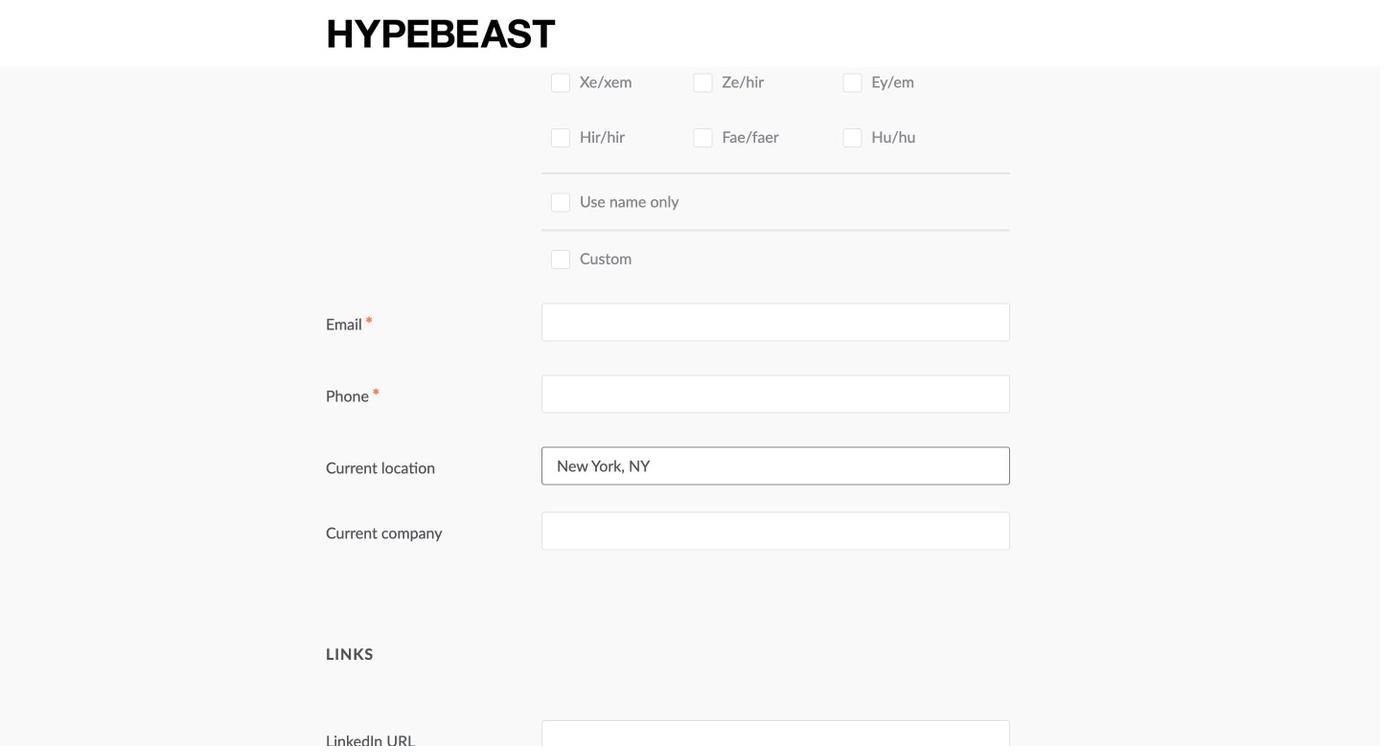 Task type: locate. For each thing, give the bounding box(es) containing it.
None checkbox
[[694, 18, 713, 38], [551, 129, 571, 148], [694, 129, 713, 148], [551, 193, 571, 212], [694, 18, 713, 38], [551, 129, 571, 148], [694, 129, 713, 148], [551, 193, 571, 212]]

None text field
[[542, 375, 1011, 414]]

None checkbox
[[551, 18, 571, 38], [843, 18, 862, 38], [551, 74, 571, 93], [694, 74, 713, 93], [843, 74, 862, 93], [843, 129, 862, 148], [551, 250, 571, 269], [551, 18, 571, 38], [843, 18, 862, 38], [551, 74, 571, 93], [694, 74, 713, 93], [843, 74, 862, 93], [843, 129, 862, 148], [551, 250, 571, 269]]

hypebeast logo image
[[326, 17, 557, 50]]

None text field
[[542, 447, 1011, 485], [542, 513, 1011, 551], [542, 721, 1011, 747], [542, 447, 1011, 485], [542, 513, 1011, 551], [542, 721, 1011, 747]]

None email field
[[542, 303, 1011, 342]]



Task type: vqa. For each thing, say whether or not it's contained in the screenshot.
NuvoAir logo
no



